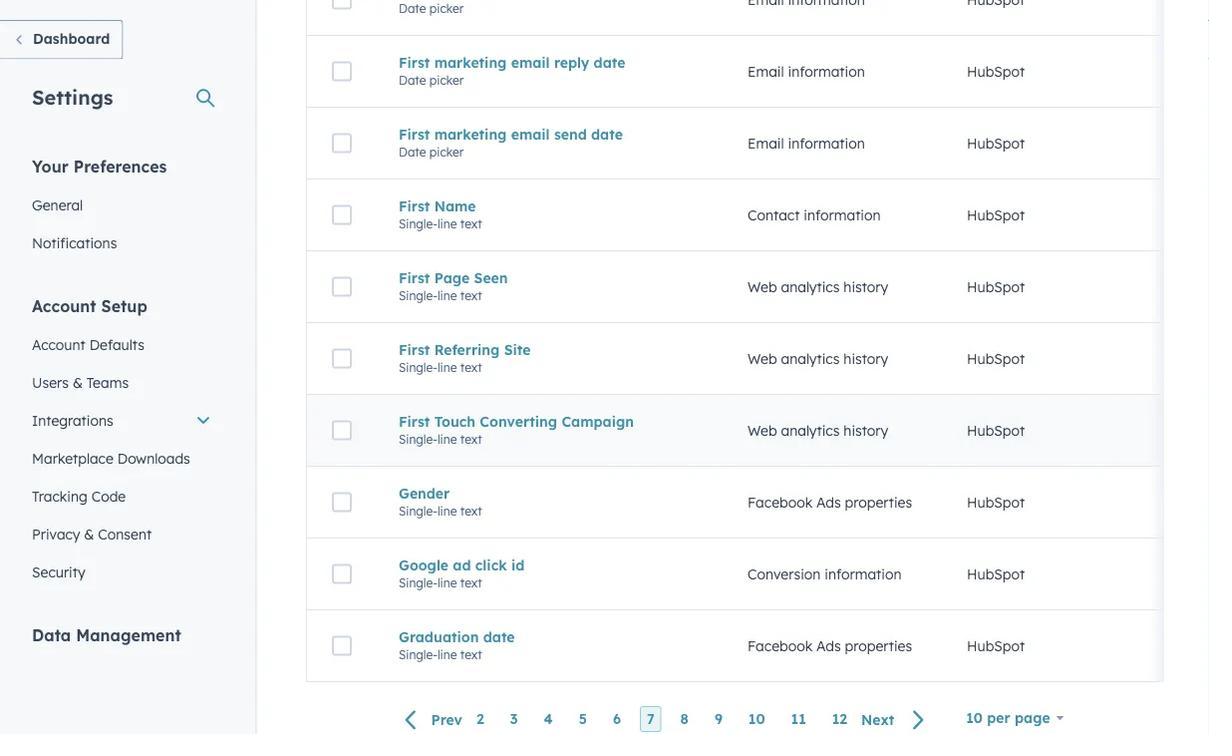 Task type: locate. For each thing, give the bounding box(es) containing it.
1 vertical spatial facebook ads properties
[[748, 637, 913, 655]]

single- inside first touch converting campaign single-line text
[[399, 432, 438, 447]]

2 marketing from the top
[[435, 125, 507, 143]]

first left the page
[[399, 269, 430, 287]]

1 vertical spatial properties
[[845, 637, 913, 655]]

2 vertical spatial date
[[399, 144, 426, 159]]

1 facebook from the top
[[748, 494, 813, 511]]

0 vertical spatial account
[[32, 296, 96, 316]]

contact
[[748, 206, 800, 224]]

1 vertical spatial date
[[399, 73, 426, 88]]

hubspot for google ad click id
[[968, 565, 1026, 583]]

3 picker from the top
[[430, 144, 464, 159]]

hubspot for first marketing email reply date
[[968, 63, 1026, 80]]

0 vertical spatial date
[[399, 1, 426, 16]]

date inside first marketing email send date date picker
[[399, 144, 426, 159]]

7 single- from the top
[[399, 647, 438, 662]]

marketing for first marketing email reply date
[[435, 54, 507, 71]]

first for first marketing email reply date
[[399, 54, 430, 71]]

5 first from the top
[[399, 341, 430, 358]]

line down graduation
[[438, 647, 457, 662]]

4 text from the top
[[461, 432, 483, 447]]

1 vertical spatial web analytics history
[[748, 350, 889, 367]]

dashboard link
[[0, 20, 123, 59]]

single- down google
[[399, 575, 438, 590]]

marketing inside first marketing email send date date picker
[[435, 125, 507, 143]]

first for first marketing email send date
[[399, 125, 430, 143]]

& right users
[[73, 374, 83, 391]]

3 line from the top
[[438, 360, 457, 375]]

email left send
[[511, 125, 550, 143]]

1 vertical spatial marketing
[[435, 125, 507, 143]]

1 hubspot from the top
[[968, 63, 1026, 80]]

first inside first page seen single-line text
[[399, 269, 430, 287]]

text up ad
[[461, 503, 483, 518]]

date for first marketing email send date
[[399, 144, 426, 159]]

name
[[435, 197, 476, 215]]

marketing down date picker
[[435, 54, 507, 71]]

7 text from the top
[[461, 647, 483, 662]]

2 first from the top
[[399, 125, 430, 143]]

account up the account defaults
[[32, 296, 96, 316]]

account up users
[[32, 336, 86, 353]]

graduation date single-line text
[[399, 628, 515, 662]]

information for first marketing email send date
[[789, 134, 866, 152]]

date for first marketing email reply date
[[399, 73, 426, 88]]

1 horizontal spatial &
[[84, 525, 94, 543]]

email
[[748, 63, 785, 80], [748, 134, 785, 152]]

line inside first referring site single-line text
[[438, 360, 457, 375]]

first inside "first name single-line text"
[[399, 197, 430, 215]]

web analytics history
[[748, 278, 889, 296], [748, 350, 889, 367], [748, 422, 889, 439]]

first up "first name single-line text"
[[399, 125, 430, 143]]

information for first name
[[804, 206, 881, 224]]

date right send
[[592, 125, 623, 143]]

hubspot
[[968, 63, 1026, 80], [968, 134, 1026, 152], [968, 206, 1026, 224], [968, 278, 1026, 296], [968, 350, 1026, 367], [968, 422, 1026, 439], [968, 494, 1026, 511], [968, 565, 1026, 583], [968, 637, 1026, 655]]

properties for graduation date
[[845, 637, 913, 655]]

line down name
[[438, 216, 457, 231]]

&
[[73, 374, 83, 391], [84, 525, 94, 543]]

3 first from the top
[[399, 197, 430, 215]]

10
[[967, 709, 983, 727], [749, 710, 766, 728]]

1 analytics from the top
[[782, 278, 840, 296]]

single-
[[399, 216, 438, 231], [399, 288, 438, 303], [399, 360, 438, 375], [399, 432, 438, 447], [399, 503, 438, 518], [399, 575, 438, 590], [399, 647, 438, 662]]

2 vertical spatial picker
[[430, 144, 464, 159]]

history up clone
[[844, 350, 889, 367]]

1 vertical spatial &
[[84, 525, 94, 543]]

properties down clone
[[845, 494, 913, 511]]

0 vertical spatial history
[[844, 278, 889, 296]]

line down ad
[[438, 575, 457, 590]]

0 vertical spatial web
[[748, 278, 778, 296]]

text down touch
[[461, 432, 483, 447]]

facebook ads properties for gender
[[748, 494, 913, 511]]

facebook ads properties down clone
[[748, 494, 913, 511]]

0 vertical spatial picker
[[430, 1, 464, 16]]

first inside first marketing email send date date picker
[[399, 125, 430, 143]]

1 email from the top
[[748, 63, 785, 80]]

10 left per at the right of page
[[967, 709, 983, 727]]

single- inside "first name single-line text"
[[399, 216, 438, 231]]

web down contact
[[748, 278, 778, 296]]

email for first marketing email send date
[[748, 134, 785, 152]]

date right graduation
[[483, 628, 515, 646]]

0 vertical spatial ads
[[817, 494, 842, 511]]

next button
[[855, 707, 938, 733]]

first for first page seen
[[399, 269, 430, 287]]

picker
[[430, 1, 464, 16], [430, 73, 464, 88], [430, 144, 464, 159]]

1 vertical spatial email information
[[748, 134, 866, 152]]

0 vertical spatial facebook ads properties
[[748, 494, 913, 511]]

data
[[32, 625, 71, 645]]

1 vertical spatial ads
[[817, 637, 842, 655]]

site
[[504, 341, 531, 358]]

conversion information
[[748, 565, 902, 583]]

1 web from the top
[[748, 278, 778, 296]]

properties up next
[[845, 637, 913, 655]]

text inside "first name single-line text"
[[461, 216, 483, 231]]

picker inside first marketing email send date date picker
[[430, 144, 464, 159]]

single- down gender
[[399, 503, 438, 518]]

email inside first marketing email reply date date picker
[[511, 54, 550, 71]]

history
[[844, 278, 889, 296], [844, 350, 889, 367], [844, 422, 889, 439]]

2 picker from the top
[[430, 73, 464, 88]]

1 single- from the top
[[399, 216, 438, 231]]

reply
[[554, 54, 590, 71]]

3 text from the top
[[461, 360, 483, 375]]

ads
[[817, 494, 842, 511], [817, 637, 842, 655]]

text down referring
[[461, 360, 483, 375]]

3 single- from the top
[[399, 360, 438, 375]]

pagination navigation
[[394, 706, 938, 733]]

6 first from the top
[[399, 413, 430, 430]]

3 history from the top
[[844, 422, 889, 439]]

& right privacy at the bottom of the page
[[84, 525, 94, 543]]

10 inside button
[[749, 710, 766, 728]]

5 button
[[572, 706, 594, 732]]

1 text from the top
[[461, 216, 483, 231]]

6 hubspot from the top
[[968, 422, 1026, 439]]

facebook down the conversion
[[748, 637, 813, 655]]

picker down date picker
[[430, 73, 464, 88]]

text down graduation
[[461, 647, 483, 662]]

1 history from the top
[[844, 278, 889, 296]]

picker inside first marketing email reply date date picker
[[430, 73, 464, 88]]

your preferences element
[[20, 155, 223, 262]]

line inside first page seen single-line text
[[438, 288, 457, 303]]

graduation date button
[[399, 628, 700, 646]]

0 vertical spatial email information
[[748, 63, 866, 80]]

0 vertical spatial web analytics history
[[748, 278, 889, 296]]

first down date picker
[[399, 54, 430, 71]]

2 history from the top
[[844, 350, 889, 367]]

0 horizontal spatial 10
[[749, 710, 766, 728]]

2 email from the top
[[748, 134, 785, 152]]

information for google ad click id
[[825, 565, 902, 583]]

6 text from the top
[[461, 575, 483, 590]]

line down touch
[[438, 432, 457, 447]]

first left name
[[399, 197, 430, 215]]

single- down referring
[[399, 360, 438, 375]]

2 line from the top
[[438, 288, 457, 303]]

account inside account defaults link
[[32, 336, 86, 353]]

first name button
[[399, 197, 700, 215]]

1 vertical spatial analytics
[[782, 350, 840, 367]]

2 date from the top
[[399, 73, 426, 88]]

web for first page seen
[[748, 278, 778, 296]]

date picker
[[399, 1, 464, 16]]

0 vertical spatial analytics
[[782, 278, 840, 296]]

text inside first touch converting campaign single-line text
[[461, 432, 483, 447]]

2 email from the top
[[511, 125, 550, 143]]

9 hubspot from the top
[[968, 637, 1026, 655]]

users & teams link
[[20, 364, 223, 401]]

1 vertical spatial web
[[748, 350, 778, 367]]

0 vertical spatial email
[[748, 63, 785, 80]]

2 analytics from the top
[[782, 350, 840, 367]]

line
[[438, 216, 457, 231], [438, 288, 457, 303], [438, 360, 457, 375], [438, 432, 457, 447], [438, 503, 457, 518], [438, 575, 457, 590], [438, 647, 457, 662]]

7 hubspot from the top
[[968, 494, 1026, 511]]

9 button
[[708, 706, 730, 732]]

line down gender
[[438, 503, 457, 518]]

10 right 9
[[749, 710, 766, 728]]

10 per page button
[[954, 698, 1078, 734]]

edit
[[771, 439, 793, 454]]

2 single- from the top
[[399, 288, 438, 303]]

downloads
[[117, 449, 190, 467]]

line down referring
[[438, 360, 457, 375]]

1 properties from the top
[[845, 494, 913, 511]]

0 vertical spatial &
[[73, 374, 83, 391]]

1 web analytics history from the top
[[748, 278, 889, 296]]

2 vertical spatial web analytics history
[[748, 422, 889, 439]]

picker up name
[[430, 144, 464, 159]]

0 vertical spatial properties
[[845, 494, 913, 511]]

conversion
[[748, 565, 821, 583]]

setup
[[101, 296, 147, 316]]

0 vertical spatial facebook
[[748, 494, 813, 511]]

date right reply
[[594, 54, 626, 71]]

clone
[[835, 439, 866, 454]]

0 vertical spatial date
[[594, 54, 626, 71]]

2 web analytics history from the top
[[748, 350, 889, 367]]

defaults
[[89, 336, 145, 353]]

email left reply
[[511, 54, 550, 71]]

3
[[510, 710, 518, 728]]

account
[[32, 296, 96, 316], [32, 336, 86, 353]]

ads for gender
[[817, 494, 842, 511]]

3 hubspot from the top
[[968, 206, 1026, 224]]

5 hubspot from the top
[[968, 350, 1026, 367]]

text inside gender single-line text
[[461, 503, 483, 518]]

3 analytics from the top
[[782, 422, 840, 439]]

2 ads from the top
[[817, 637, 842, 655]]

google ad click id button
[[399, 556, 700, 574]]

10 inside popup button
[[967, 709, 983, 727]]

text down the page
[[461, 288, 483, 303]]

11
[[792, 710, 807, 728]]

2 account from the top
[[32, 336, 86, 353]]

date inside first marketing email send date date picker
[[592, 125, 623, 143]]

3 date from the top
[[399, 144, 426, 159]]

history for first page seen
[[844, 278, 889, 296]]

single- down touch
[[399, 432, 438, 447]]

2 facebook from the top
[[748, 637, 813, 655]]

first for first referring site
[[399, 341, 430, 358]]

single- down graduation
[[399, 647, 438, 662]]

2 email information from the top
[[748, 134, 866, 152]]

facebook ads properties down conversion information at the bottom of the page
[[748, 637, 913, 655]]

single- inside first page seen single-line text
[[399, 288, 438, 303]]

first left referring
[[399, 341, 430, 358]]

date for first marketing email send date
[[592, 125, 623, 143]]

first marketing email reply date button
[[399, 54, 700, 71]]

line inside "first name single-line text"
[[438, 216, 457, 231]]

7 line from the top
[[438, 647, 457, 662]]

information
[[789, 63, 866, 80], [789, 134, 866, 152], [804, 206, 881, 224], [825, 565, 902, 583]]

1 vertical spatial facebook
[[748, 637, 813, 655]]

gender single-line text
[[399, 485, 483, 518]]

line down the page
[[438, 288, 457, 303]]

history right edit button
[[844, 422, 889, 439]]

1 horizontal spatial 10
[[967, 709, 983, 727]]

facebook for graduation date
[[748, 637, 813, 655]]

1 line from the top
[[438, 216, 457, 231]]

first left touch
[[399, 413, 430, 430]]

users & teams
[[32, 374, 129, 391]]

google ad click id single-line text
[[399, 556, 525, 590]]

3 web from the top
[[748, 422, 778, 439]]

0 vertical spatial email
[[511, 54, 550, 71]]

2 vertical spatial analytics
[[782, 422, 840, 439]]

1 vertical spatial date
[[592, 125, 623, 143]]

management
[[76, 625, 181, 645]]

ads down clone
[[817, 494, 842, 511]]

6 line from the top
[[438, 575, 457, 590]]

text down name
[[461, 216, 483, 231]]

graduation
[[399, 628, 479, 646]]

1 vertical spatial history
[[844, 350, 889, 367]]

first inside first touch converting campaign single-line text
[[399, 413, 430, 430]]

10 button
[[742, 706, 773, 732]]

1 facebook ads properties from the top
[[748, 494, 913, 511]]

account setup element
[[20, 295, 223, 591]]

email inside first marketing email send date date picker
[[511, 125, 550, 143]]

first inside first marketing email reply date date picker
[[399, 54, 430, 71]]

4 single- from the top
[[399, 432, 438, 447]]

2 facebook ads properties from the top
[[748, 637, 913, 655]]

text inside google ad click id single-line text
[[461, 575, 483, 590]]

single- down the page
[[399, 288, 438, 303]]

1 account from the top
[[32, 296, 96, 316]]

4 line from the top
[[438, 432, 457, 447]]

facebook
[[748, 494, 813, 511], [748, 637, 813, 655]]

web for first referring site
[[748, 350, 778, 367]]

first inside first referring site single-line text
[[399, 341, 430, 358]]

1 email from the top
[[511, 54, 550, 71]]

facebook down edit button
[[748, 494, 813, 511]]

first
[[399, 54, 430, 71], [399, 125, 430, 143], [399, 197, 430, 215], [399, 269, 430, 287], [399, 341, 430, 358], [399, 413, 430, 430]]

0 horizontal spatial &
[[73, 374, 83, 391]]

single- inside first referring site single-line text
[[399, 360, 438, 375]]

text inside graduation date single-line text
[[461, 647, 483, 662]]

ads for graduation date
[[817, 637, 842, 655]]

text inside first page seen single-line text
[[461, 288, 483, 303]]

hubspot for gender
[[968, 494, 1026, 511]]

5 single- from the top
[[399, 503, 438, 518]]

date inside first marketing email reply date date picker
[[594, 54, 626, 71]]

2 properties from the top
[[845, 637, 913, 655]]

picker up first marketing email reply date date picker
[[430, 1, 464, 16]]

web left clone
[[748, 422, 778, 439]]

6 single- from the top
[[399, 575, 438, 590]]

hubspot for first referring site
[[968, 350, 1026, 367]]

preferences
[[74, 156, 167, 176]]

4 hubspot from the top
[[968, 278, 1026, 296]]

2
[[477, 710, 484, 728]]

history down contact information
[[844, 278, 889, 296]]

text down ad
[[461, 575, 483, 590]]

web up edit button
[[748, 350, 778, 367]]

1 email information from the top
[[748, 63, 866, 80]]

1 vertical spatial email
[[748, 134, 785, 152]]

date inside first marketing email reply date date picker
[[399, 73, 426, 88]]

marketing inside first marketing email reply date date picker
[[435, 54, 507, 71]]

account for account defaults
[[32, 336, 86, 353]]

4 first from the top
[[399, 269, 430, 287]]

text
[[461, 216, 483, 231], [461, 288, 483, 303], [461, 360, 483, 375], [461, 432, 483, 447], [461, 503, 483, 518], [461, 575, 483, 590], [461, 647, 483, 662]]

email information
[[748, 63, 866, 80], [748, 134, 866, 152]]

marketing up name
[[435, 125, 507, 143]]

1 vertical spatial email
[[511, 125, 550, 143]]

1 vertical spatial account
[[32, 336, 86, 353]]

0 vertical spatial marketing
[[435, 54, 507, 71]]

2 button
[[470, 706, 491, 732]]

teams
[[87, 374, 129, 391]]

2 vertical spatial web
[[748, 422, 778, 439]]

1 first from the top
[[399, 54, 430, 71]]

2 text from the top
[[461, 288, 483, 303]]

single- down name
[[399, 216, 438, 231]]

8 hubspot from the top
[[968, 565, 1026, 583]]

date
[[399, 1, 426, 16], [399, 73, 426, 88], [399, 144, 426, 159]]

2 hubspot from the top
[[968, 134, 1026, 152]]

1 ads from the top
[[817, 494, 842, 511]]

ads down conversion information at the bottom of the page
[[817, 637, 842, 655]]

5 line from the top
[[438, 503, 457, 518]]

1 vertical spatial picker
[[430, 73, 464, 88]]

properties
[[845, 494, 913, 511], [845, 637, 913, 655]]

first for first name
[[399, 197, 430, 215]]

2 vertical spatial date
[[483, 628, 515, 646]]

2 vertical spatial history
[[844, 422, 889, 439]]

first referring site single-line text
[[399, 341, 531, 375]]

2 web from the top
[[748, 350, 778, 367]]

5 text from the top
[[461, 503, 483, 518]]

1 marketing from the top
[[435, 54, 507, 71]]



Task type: vqa. For each thing, say whether or not it's contained in the screenshot.


Task type: describe. For each thing, give the bounding box(es) containing it.
line inside first touch converting campaign single-line text
[[438, 432, 457, 447]]

campaign
[[562, 413, 634, 430]]

your preferences
[[32, 156, 167, 176]]

line inside google ad click id single-line text
[[438, 575, 457, 590]]

7 button
[[640, 706, 662, 732]]

general
[[32, 196, 83, 213]]

account setup
[[32, 296, 147, 316]]

privacy & consent link
[[20, 515, 223, 553]]

settings
[[32, 84, 113, 109]]

converting
[[480, 413, 558, 430]]

dashboard
[[33, 30, 110, 47]]

3 button
[[503, 706, 525, 732]]

edit button
[[754, 430, 810, 462]]

4 button
[[537, 706, 560, 732]]

code
[[91, 487, 126, 505]]

next
[[862, 711, 895, 728]]

picker for first marketing email reply date
[[430, 73, 464, 88]]

your
[[32, 156, 69, 176]]

hubspot for first name
[[968, 206, 1026, 224]]

first page seen single-line text
[[399, 269, 508, 303]]

first marketing email send date button
[[399, 125, 700, 143]]

first touch converting campaign button
[[399, 413, 700, 430]]

integrations button
[[20, 401, 223, 439]]

click
[[476, 556, 507, 574]]

users
[[32, 374, 69, 391]]

3 web analytics history from the top
[[748, 422, 889, 439]]

account for account setup
[[32, 296, 96, 316]]

consent
[[98, 525, 152, 543]]

integrations
[[32, 411, 113, 429]]

tracking
[[32, 487, 88, 505]]

& for privacy
[[84, 525, 94, 543]]

information for first marketing email reply date
[[789, 63, 866, 80]]

date inside graduation date single-line text
[[483, 628, 515, 646]]

4
[[544, 710, 553, 728]]

12 button
[[826, 706, 855, 732]]

10 for 10
[[749, 710, 766, 728]]

analytics for first page seen
[[782, 278, 840, 296]]

marketplace
[[32, 449, 114, 467]]

line inside gender single-line text
[[438, 503, 457, 518]]

privacy
[[32, 525, 80, 543]]

email for first marketing email reply date
[[748, 63, 785, 80]]

5
[[579, 710, 587, 728]]

marketplace downloads
[[32, 449, 190, 467]]

1 date from the top
[[399, 1, 426, 16]]

seen
[[474, 269, 508, 287]]

send
[[554, 125, 587, 143]]

account defaults link
[[20, 326, 223, 364]]

first touch converting campaign single-line text
[[399, 413, 634, 447]]

hubspot for first marketing email send date
[[968, 134, 1026, 152]]

properties for gender
[[845, 494, 913, 511]]

google
[[399, 556, 449, 574]]

hubspot for first page seen
[[968, 278, 1026, 296]]

gender
[[399, 485, 450, 502]]

facebook ads properties for graduation date
[[748, 637, 913, 655]]

email for send
[[511, 125, 550, 143]]

11 button
[[785, 706, 814, 732]]

web analytics history for seen
[[748, 278, 889, 296]]

8 button
[[674, 706, 696, 732]]

7
[[647, 710, 655, 728]]

text inside first referring site single-line text
[[461, 360, 483, 375]]

single- inside graduation date single-line text
[[399, 647, 438, 662]]

page
[[435, 269, 470, 287]]

& for users
[[73, 374, 83, 391]]

first for first touch converting campaign
[[399, 413, 430, 430]]

per
[[988, 709, 1011, 727]]

privacy & consent
[[32, 525, 152, 543]]

first name single-line text
[[399, 197, 483, 231]]

security
[[32, 563, 85, 581]]

date for first marketing email reply date
[[594, 54, 626, 71]]

tracking code
[[32, 487, 126, 505]]

hubspot for graduation date
[[968, 637, 1026, 655]]

prev button
[[394, 707, 470, 733]]

marketplace downloads link
[[20, 439, 223, 477]]

account defaults
[[32, 336, 145, 353]]

security link
[[20, 553, 223, 591]]

notifications
[[32, 234, 117, 251]]

line inside graduation date single-line text
[[438, 647, 457, 662]]

touch
[[435, 413, 476, 430]]

first referring site button
[[399, 341, 700, 358]]

contact information
[[748, 206, 881, 224]]

clone button
[[818, 430, 883, 462]]

picker for first marketing email send date
[[430, 144, 464, 159]]

prev
[[431, 711, 463, 728]]

first marketing email send date date picker
[[399, 125, 623, 159]]

single- inside google ad click id single-line text
[[399, 575, 438, 590]]

9
[[715, 710, 723, 728]]

page
[[1015, 709, 1051, 727]]

6 button
[[606, 706, 628, 732]]

6
[[613, 710, 621, 728]]

data management
[[32, 625, 181, 645]]

email for reply
[[511, 54, 550, 71]]

10 per page
[[967, 709, 1051, 727]]

analytics for first referring site
[[782, 350, 840, 367]]

email information for first marketing email send date
[[748, 134, 866, 152]]

12
[[833, 710, 848, 728]]

history for first referring site
[[844, 350, 889, 367]]

marketing for first marketing email send date
[[435, 125, 507, 143]]

email information for first marketing email reply date
[[748, 63, 866, 80]]

general link
[[20, 186, 223, 224]]

facebook for gender
[[748, 494, 813, 511]]

single- inside gender single-line text
[[399, 503, 438, 518]]

first marketing email reply date date picker
[[399, 54, 626, 88]]

gender button
[[399, 485, 700, 502]]

8
[[681, 710, 689, 728]]

ad
[[453, 556, 471, 574]]

web analytics history for site
[[748, 350, 889, 367]]

referring
[[435, 341, 500, 358]]

id
[[512, 556, 525, 574]]

10 for 10 per page
[[967, 709, 983, 727]]

1 picker from the top
[[430, 1, 464, 16]]



